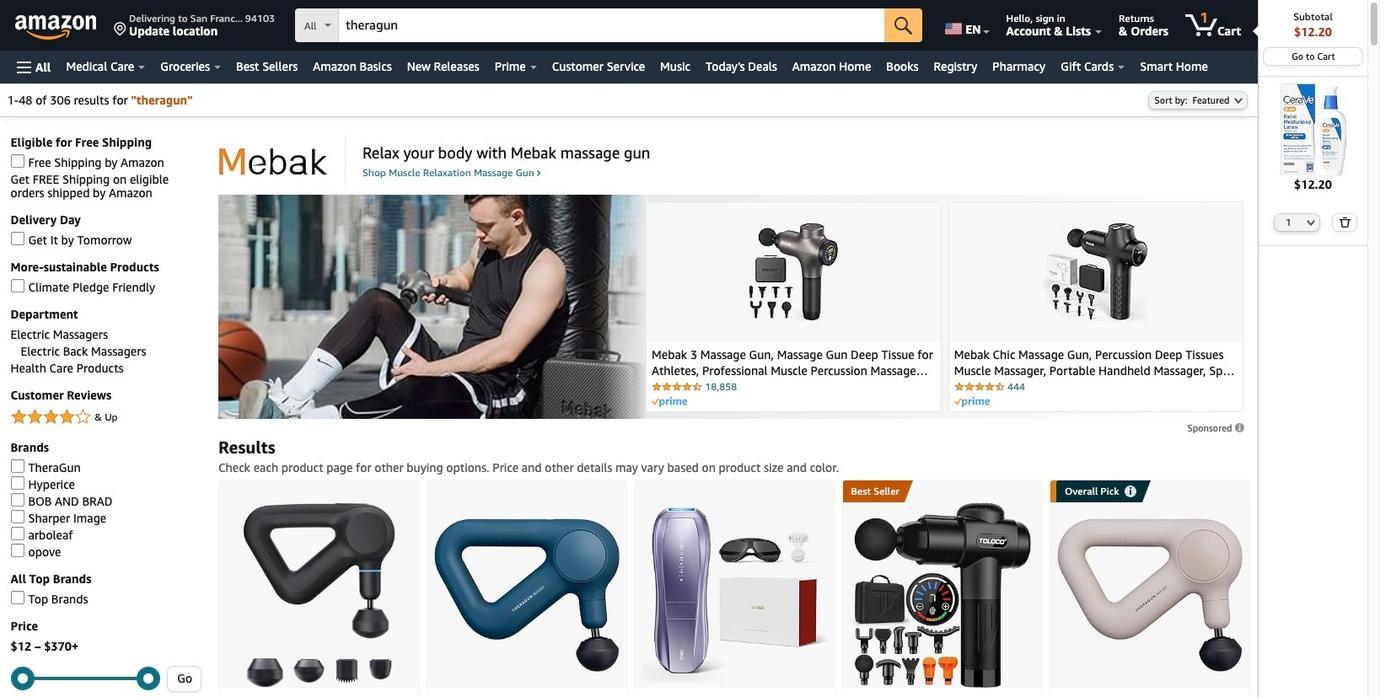 Task type: describe. For each thing, give the bounding box(es) containing it.
amazon image
[[15, 15, 97, 40]]

Submit price range submit
[[168, 667, 201, 691]]

dropdown image
[[1234, 97, 1242, 104]]

4 checkbox image from the top
[[11, 544, 24, 558]]

navigation navigation
[[0, 0, 1369, 697]]

2 checkbox image from the top
[[11, 511, 24, 524]]

sponsored ad - theragun relief handheld percussion massage gun - easy-to-use, comfortable & light personal massager for ev... image
[[434, 518, 620, 672]]

2 checkbox image from the top
[[11, 279, 24, 293]]

1 eligible for prime. image from the left
[[652, 397, 687, 407]]

1 checkbox image from the top
[[11, 232, 24, 246]]

sponsored ad - ulike laser hair removal, air 10 ipl hair removal for women and men, 65°f ice-cooling contact, dual lights,... image
[[642, 507, 828, 683]]

4 checkbox image from the top
[[11, 477, 24, 490]]

theragun relief handheld percussion massage gun - easy-to-use, comfortable & light personal massager for every day pain re... image
[[1057, 518, 1243, 672]]

3 checkbox image from the top
[[11, 460, 24, 473]]

2 eligible for prime. image from the left
[[954, 397, 990, 407]]

Search Amazon text field
[[339, 9, 885, 41]]



Task type: vqa. For each thing, say whether or not it's contained in the screenshot.
dropdown icon to the bottom
yes



Task type: locate. For each thing, give the bounding box(es) containing it.
1 checkbox image from the top
[[11, 155, 24, 168]]

dropdown image
[[1307, 219, 1316, 226]]

5 checkbox image from the top
[[11, 494, 24, 507]]

None submit
[[885, 8, 923, 42], [1333, 214, 1356, 231], [885, 8, 923, 42], [1333, 214, 1356, 231]]

None search field
[[295, 8, 923, 44]]

0 horizontal spatial eligible for prime. image
[[652, 397, 687, 407]]

cerave am facial moisturizing lotion with spf 30 | oil-free face moisturizer with spf | formulated with hyaluronic acid, niacinamide &amp; ceramides | non-comedogenic | broad spectrum sunscreen | 3 ounce image
[[1267, 83, 1360, 176]]

checkbox image
[[11, 232, 24, 246], [11, 279, 24, 293], [11, 460, 24, 473], [11, 477, 24, 490], [11, 494, 24, 507]]

3 checkbox image from the top
[[11, 527, 24, 541]]

4 stars & up element
[[11, 408, 202, 428]]

5 checkbox image from the top
[[11, 591, 24, 605]]

none search field inside the navigation navigation
[[295, 8, 923, 44]]

1 horizontal spatial eligible for prime. image
[[954, 397, 990, 407]]

sponsored ad - theragun prime quiet deep tissue therapy massage gun - bluetooth enabled, electric percussion massage gun &... image
[[243, 502, 395, 688]]

delete image
[[1339, 216, 1351, 227]]

group
[[843, 480, 905, 502]]

sponsored ad - toloco massage gun, father day gifts, deep tissue back massage for athletes for pain relief, percussion mas... image
[[854, 502, 1031, 688]]

None range field
[[11, 677, 160, 681], [11, 677, 160, 681], [11, 677, 160, 681], [11, 677, 160, 681]]

checkbox image
[[11, 155, 24, 168], [11, 511, 24, 524], [11, 527, 24, 541], [11, 544, 24, 558], [11, 591, 24, 605]]

eligible for prime. image
[[652, 397, 687, 407], [954, 397, 990, 407]]



